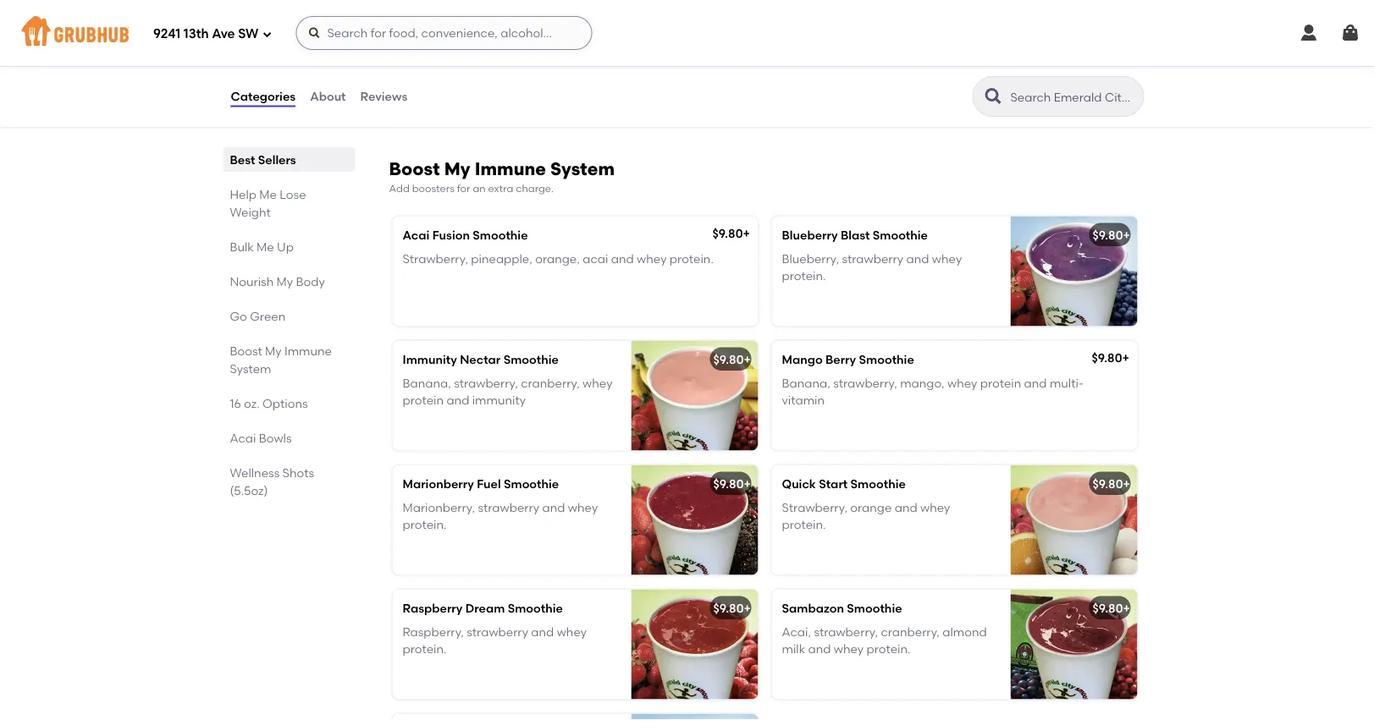 Task type: describe. For each thing, give the bounding box(es) containing it.
smoothie for mango berry smoothie
[[859, 352, 915, 367]]

$9.80 + for marionberry, strawberry and whey protein.
[[714, 477, 751, 491]]

raspberry
[[403, 601, 463, 616]]

smoothie for acai fusion smoothie
[[473, 228, 528, 242]]

best sellers
[[230, 152, 296, 167]]

smoothie for blueberry blast smoothie
[[873, 228, 928, 242]]

search icon image
[[984, 86, 1004, 107]]

smoothie for raspberry dream smoothie
[[508, 601, 563, 616]]

cranberry, for immunity nectar smoothie
[[521, 376, 580, 391]]

immunity
[[472, 393, 526, 408]]

bowls
[[259, 431, 292, 445]]

protein. inside blueberry, strawberry and whey protein.
[[782, 269, 826, 283]]

strawberry, pineapple, orange, acai and whey protein.
[[403, 252, 714, 266]]

smoothie up 'acai, strawberry, cranberry, almond milk and whey protein.'
[[847, 601, 902, 616]]

lose
[[280, 187, 306, 202]]

boost for boost my immune system add boosters for an extra charge.
[[389, 158, 440, 180]]

apple,
[[403, 49, 440, 63]]

go
[[230, 309, 247, 324]]

bulk me up
[[230, 240, 294, 254]]

acai fusion smoothie
[[403, 228, 528, 242]]

banana, strawberry, cranberry, whey protein and immunity
[[403, 376, 613, 408]]

fuel
[[477, 477, 501, 491]]

boost my immune system add boosters for an extra charge.
[[389, 158, 615, 194]]

+ for banana, strawberry, cranberry, whey protein and immunity
[[744, 352, 751, 367]]

mango,
[[900, 376, 945, 391]]

nourish my body tab
[[230, 273, 349, 290]]

reviews
[[360, 89, 408, 104]]

blueberry, strawberry and whey protein.
[[782, 252, 962, 283]]

whey for quick start smoothie
[[921, 501, 951, 515]]

smoothie for zip zip smoothie
[[445, 25, 500, 39]]

weight
[[230, 205, 271, 219]]

and inside 'acai, strawberry, cranberry, almond milk and whey protein.'
[[808, 642, 831, 657]]

main navigation navigation
[[0, 0, 1375, 66]]

options
[[263, 396, 308, 411]]

fusion
[[433, 228, 470, 242]]

raspberry dream smoothie
[[403, 601, 563, 616]]

soy
[[549, 49, 568, 63]]

$9.80 for raspberry, strawberry and whey protein.
[[714, 601, 744, 616]]

for
[[457, 182, 470, 194]]

apple, banana, bee sure, soy milk and whey protein.
[[403, 49, 595, 81]]

mango berry smoothie
[[782, 352, 915, 367]]

nectar
[[460, 352, 501, 367]]

quick
[[782, 477, 816, 491]]

9241 13th ave sw
[[153, 26, 259, 42]]

wellness shots (5.5oz)
[[230, 466, 314, 498]]

16 oz. options tab
[[230, 395, 349, 412]]

sure,
[[519, 49, 546, 63]]

categories button
[[230, 66, 297, 127]]

my for boost my immune system
[[265, 344, 282, 358]]

protein for immunity
[[403, 393, 444, 408]]

13th
[[184, 26, 209, 42]]

green
[[250, 309, 286, 324]]

blueberry blast smoothie image
[[1011, 216, 1138, 327]]

protein. inside 'acai, strawberry, cranberry, almond milk and whey protein.'
[[867, 642, 911, 657]]

wellness shots (5.5oz) tab
[[230, 464, 349, 500]]

system for boost my immune system add boosters for an extra charge.
[[551, 158, 615, 180]]

up
[[277, 240, 294, 254]]

boosters
[[412, 182, 455, 194]]

raspberry dream smoothie image
[[631, 590, 758, 700]]

vitamin
[[782, 393, 825, 408]]

$9.80 for marionberry, strawberry and whey protein.
[[714, 477, 744, 491]]

and right acai on the left top of the page
[[611, 252, 634, 266]]

Search for food, convenience, alcohol... search field
[[296, 16, 592, 50]]

sw
[[238, 26, 259, 42]]

smoothie for immunity nectar smoothie
[[504, 352, 559, 367]]

protein. inside strawberry, orange and whey protein.
[[782, 518, 826, 532]]

almond
[[943, 625, 987, 640]]

protein. inside the "apple, banana, bee sure, soy milk and whey protein."
[[461, 66, 505, 81]]

protein. inside marionberry, strawberry and whey protein.
[[403, 518, 447, 532]]

sambazon
[[782, 601, 844, 616]]

me for help
[[259, 187, 277, 202]]

best
[[230, 152, 255, 167]]

banana, for banana, strawberry, mango, whey protein and multi- vitamin
[[782, 376, 831, 391]]

strawberry for fuel
[[478, 501, 540, 515]]

best sellers tab
[[230, 151, 349, 169]]

system for boost my immune system
[[230, 362, 271, 376]]

boost my immune system
[[230, 344, 332, 376]]

blast
[[841, 228, 870, 242]]

acai,
[[782, 625, 811, 640]]

marionberry
[[403, 477, 474, 491]]

and inside banana, strawberry, mango, whey protein and multi- vitamin
[[1024, 376, 1047, 391]]

$9.80 for banana, strawberry, cranberry, whey protein and immunity
[[714, 352, 744, 367]]

1 zip from the left
[[403, 25, 421, 39]]

help me lose weight
[[230, 187, 306, 219]]

and inside the "apple, banana, bee sure, soy milk and whey protein."
[[403, 66, 426, 81]]

orange
[[851, 501, 892, 515]]

blueberry
[[782, 228, 838, 242]]

raspberry, strawberry and whey protein.
[[403, 625, 587, 657]]

strawberry, for smoothie
[[814, 625, 878, 640]]

nourish my body
[[230, 274, 325, 289]]

orange,
[[535, 252, 580, 266]]

protein. inside raspberry, strawberry and whey protein.
[[403, 642, 447, 657]]

zip zip smoothie image
[[631, 14, 758, 124]]

acai
[[583, 252, 608, 266]]

my for boost my immune system add boosters for an extra charge.
[[444, 158, 471, 180]]

sambazon smoothie
[[782, 601, 902, 616]]

quick start smoothie image
[[1011, 465, 1138, 576]]

16
[[230, 396, 241, 411]]

berry
[[826, 352, 856, 367]]

and inside marionberry, strawberry and whey protein.
[[542, 501, 565, 515]]

(5.5oz)
[[230, 484, 268, 498]]

$9.80 for blueberry, strawberry and whey protein.
[[1093, 228, 1123, 242]]

and inside banana, strawberry, cranberry, whey protein and immunity
[[447, 393, 469, 408]]

bee
[[494, 49, 516, 63]]

reviews button
[[360, 66, 408, 127]]

wellness
[[230, 466, 280, 480]]

16 oz. options
[[230, 396, 308, 411]]

bulk me up tab
[[230, 238, 349, 256]]



Task type: vqa. For each thing, say whether or not it's contained in the screenshot.
the leftmost 'Banana,'
yes



Task type: locate. For each thing, give the bounding box(es) containing it.
1 banana, from the left
[[403, 376, 451, 391]]

2 zip from the left
[[424, 25, 442, 39]]

banana, for banana, strawberry, cranberry, whey protein and immunity
[[403, 376, 451, 391]]

immune for boost my immune system
[[285, 344, 332, 358]]

0 vertical spatial strawberry,
[[403, 252, 468, 266]]

smoothie up banana, strawberry, cranberry, whey protein and immunity
[[504, 352, 559, 367]]

smoothie up mango,
[[859, 352, 915, 367]]

+ for marionberry, strawberry and whey protein.
[[744, 477, 751, 491]]

smoothie
[[445, 25, 500, 39], [473, 228, 528, 242], [873, 228, 928, 242], [504, 352, 559, 367], [859, 352, 915, 367], [504, 477, 559, 491], [851, 477, 906, 491], [508, 601, 563, 616], [847, 601, 902, 616]]

whey inside strawberry, orange and whey protein.
[[921, 501, 951, 515]]

$9.80 for strawberry, orange and whey protein.
[[1093, 477, 1123, 491]]

marionberry fuel smoothie
[[403, 477, 559, 491]]

0 horizontal spatial strawberry,
[[403, 252, 468, 266]]

0 horizontal spatial protein
[[403, 393, 444, 408]]

immunity nectar smoothie
[[403, 352, 559, 367]]

immunity nectar smoothie image
[[631, 341, 758, 451]]

me left up
[[257, 240, 274, 254]]

immunity
[[403, 352, 457, 367]]

banana, up vitamin
[[782, 376, 831, 391]]

1 vertical spatial milk
[[782, 642, 806, 657]]

body
[[296, 274, 325, 289]]

Search Emerald City Smoothie search field
[[1009, 89, 1139, 105]]

me for bulk
[[257, 240, 274, 254]]

me left lose
[[259, 187, 277, 202]]

whey for mango berry smoothie
[[948, 376, 978, 391]]

0 vertical spatial boost
[[389, 158, 440, 180]]

help
[[230, 187, 257, 202]]

acai bowls
[[230, 431, 292, 445]]

$9.80 +
[[713, 226, 750, 241], [1093, 228, 1131, 242], [1092, 351, 1130, 365], [714, 352, 751, 367], [714, 477, 751, 491], [1093, 477, 1131, 491], [714, 601, 751, 616], [1093, 601, 1131, 616]]

protein inside banana, strawberry, mango, whey protein and multi- vitamin
[[981, 376, 1022, 391]]

1 horizontal spatial acai
[[403, 228, 430, 242]]

protein for multi-
[[981, 376, 1022, 391]]

acai for acai bowls
[[230, 431, 256, 445]]

blueberry,
[[782, 252, 839, 266]]

banana, inside banana, strawberry, mango, whey protein and multi- vitamin
[[782, 376, 831, 391]]

0 horizontal spatial cranberry,
[[521, 376, 580, 391]]

acai
[[403, 228, 430, 242], [230, 431, 256, 445]]

about
[[310, 89, 346, 104]]

sambazon smoothie image
[[1011, 590, 1138, 700]]

bulk
[[230, 240, 254, 254]]

my left body in the left top of the page
[[277, 274, 293, 289]]

acai, strawberry, cranberry, almond milk and whey protein.
[[782, 625, 987, 657]]

system inside the boost my immune system
[[230, 362, 271, 376]]

protein
[[981, 376, 1022, 391], [403, 393, 444, 408]]

1 vertical spatial strawberry
[[478, 501, 540, 515]]

my inside the boost my immune system
[[265, 344, 282, 358]]

system inside boost my immune system add boosters for an extra charge.
[[551, 158, 615, 180]]

boost for boost my immune system
[[230, 344, 262, 358]]

1 horizontal spatial strawberry,
[[782, 501, 848, 515]]

1 horizontal spatial system
[[551, 158, 615, 180]]

whey for raspberry dream smoothie
[[557, 625, 587, 640]]

strawberry, down "fusion" on the top of the page
[[403, 252, 468, 266]]

1 vertical spatial protein
[[403, 393, 444, 408]]

+
[[743, 226, 750, 241], [1123, 228, 1131, 242], [1123, 351, 1130, 365], [744, 352, 751, 367], [744, 477, 751, 491], [1123, 477, 1131, 491], [744, 601, 751, 616], [1123, 601, 1131, 616]]

go green
[[230, 309, 286, 324]]

2 vertical spatial my
[[265, 344, 282, 358]]

and down blueberry blast smoothie
[[907, 252, 929, 266]]

and
[[403, 66, 426, 81], [611, 252, 634, 266], [907, 252, 929, 266], [1024, 376, 1047, 391], [447, 393, 469, 408], [542, 501, 565, 515], [895, 501, 918, 515], [531, 625, 554, 640], [808, 642, 831, 657]]

my
[[444, 158, 471, 180], [277, 274, 293, 289], [265, 344, 282, 358]]

strawberry, down 'sambazon smoothie'
[[814, 625, 878, 640]]

an
[[473, 182, 486, 194]]

and left "immunity"
[[447, 393, 469, 408]]

marionberry, strawberry and whey protein.
[[403, 501, 598, 532]]

and right orange
[[895, 501, 918, 515]]

strawberry, for berry
[[834, 376, 898, 391]]

cranberry, inside banana, strawberry, cranberry, whey protein and immunity
[[521, 376, 580, 391]]

0 horizontal spatial milk
[[571, 49, 595, 63]]

system up charge.
[[551, 158, 615, 180]]

my down green
[[265, 344, 282, 358]]

$9.80 + for acai, strawberry, cranberry, almond milk and whey protein.
[[1093, 601, 1131, 616]]

whey for marionberry fuel smoothie
[[568, 501, 598, 515]]

dream
[[466, 601, 505, 616]]

smoothie for marionberry fuel smoothie
[[504, 477, 559, 491]]

+ for acai, strawberry, cranberry, almond milk and whey protein.
[[1123, 601, 1131, 616]]

cranberry, left "almond"
[[881, 625, 940, 640]]

strawberry, inside 'acai, strawberry, cranberry, almond milk and whey protein.'
[[814, 625, 878, 640]]

immune for boost my immune system add boosters for an extra charge.
[[475, 158, 546, 180]]

strawberry, for nectar
[[454, 376, 518, 391]]

1 horizontal spatial banana,
[[782, 376, 831, 391]]

and down marionberry fuel smoothie
[[542, 501, 565, 515]]

+ for strawberry, orange and whey protein.
[[1123, 477, 1131, 491]]

strawberry inside marionberry, strawberry and whey protein.
[[478, 501, 540, 515]]

strawberry for blast
[[842, 252, 904, 266]]

boost down go
[[230, 344, 262, 358]]

0 horizontal spatial acai
[[230, 431, 256, 445]]

sellers
[[258, 152, 296, 167]]

immune inside boost my immune system add boosters for an extra charge.
[[475, 158, 546, 180]]

me
[[259, 187, 277, 202], [257, 240, 274, 254]]

0 vertical spatial milk
[[571, 49, 595, 63]]

acai bowls tab
[[230, 429, 349, 447]]

boost inside boost my immune system add boosters for an extra charge.
[[389, 158, 440, 180]]

protein inside banana, strawberry, cranberry, whey protein and immunity
[[403, 393, 444, 408]]

quick start smoothie
[[782, 477, 906, 491]]

+ for raspberry, strawberry and whey protein.
[[744, 601, 751, 616]]

0 vertical spatial my
[[444, 158, 471, 180]]

system
[[551, 158, 615, 180], [230, 362, 271, 376]]

and down acai,
[[808, 642, 831, 657]]

charge.
[[516, 182, 554, 194]]

strawberry, down mango berry smoothie
[[834, 376, 898, 391]]

2 banana, from the left
[[782, 376, 831, 391]]

1 horizontal spatial milk
[[782, 642, 806, 657]]

0 horizontal spatial system
[[230, 362, 271, 376]]

help me lose weight tab
[[230, 185, 349, 221]]

zip zip smoothie
[[403, 25, 500, 39]]

9241
[[153, 26, 181, 42]]

protein down immunity
[[403, 393, 444, 408]]

1 vertical spatial boost
[[230, 344, 262, 358]]

$9.80 + for banana, strawberry, cranberry, whey protein and immunity
[[714, 352, 751, 367]]

0 vertical spatial immune
[[475, 158, 546, 180]]

boost up add
[[389, 158, 440, 180]]

me inside help me lose weight
[[259, 187, 277, 202]]

smoothie right fuel
[[504, 477, 559, 491]]

go green tab
[[230, 307, 349, 325]]

0 vertical spatial acai
[[403, 228, 430, 242]]

strawberry, inside banana, strawberry, mango, whey protein and multi- vitamin
[[834, 376, 898, 391]]

0 horizontal spatial zip
[[403, 25, 421, 39]]

strawberry, for start
[[782, 501, 848, 515]]

banana, strawberry, mango, whey protein and multi- vitamin
[[782, 376, 1084, 408]]

1 vertical spatial acai
[[230, 431, 256, 445]]

nourish
[[230, 274, 274, 289]]

$9.80
[[713, 226, 743, 241], [1093, 228, 1123, 242], [1092, 351, 1123, 365], [714, 352, 744, 367], [714, 477, 744, 491], [1093, 477, 1123, 491], [714, 601, 744, 616], [1093, 601, 1123, 616]]

1 vertical spatial immune
[[285, 344, 332, 358]]

cranberry,
[[521, 376, 580, 391], [881, 625, 940, 640]]

milk right the soy
[[571, 49, 595, 63]]

and down the raspberry dream smoothie
[[531, 625, 554, 640]]

0 vertical spatial me
[[259, 187, 277, 202]]

svg image
[[1299, 23, 1320, 43], [1341, 23, 1361, 43], [308, 26, 321, 40], [262, 29, 272, 39]]

strawberry,
[[454, 376, 518, 391], [834, 376, 898, 391], [814, 625, 878, 640]]

acai inside tab
[[230, 431, 256, 445]]

strawberry, up "immunity"
[[454, 376, 518, 391]]

0 horizontal spatial banana,
[[403, 376, 451, 391]]

whey inside banana, strawberry, mango, whey protein and multi- vitamin
[[948, 376, 978, 391]]

marionberry fuel smoothie image
[[631, 465, 758, 576]]

smoothie up pineapple,
[[473, 228, 528, 242]]

strawberry inside blueberry, strawberry and whey protein.
[[842, 252, 904, 266]]

+ for blueberry, strawberry and whey protein.
[[1123, 228, 1131, 242]]

oz.
[[244, 396, 260, 411]]

and down the apple,
[[403, 66, 426, 81]]

whey for immunity nectar smoothie
[[583, 376, 613, 391]]

add
[[389, 182, 410, 194]]

strawberry inside raspberry, strawberry and whey protein.
[[467, 625, 528, 640]]

0 vertical spatial strawberry
[[842, 252, 904, 266]]

and inside raspberry, strawberry and whey protein.
[[531, 625, 554, 640]]

and left the multi-
[[1024, 376, 1047, 391]]

immune down go green tab
[[285, 344, 332, 358]]

my inside boost my immune system add boosters for an extra charge.
[[444, 158, 471, 180]]

1 horizontal spatial immune
[[475, 158, 546, 180]]

immune inside the boost my immune system
[[285, 344, 332, 358]]

cranberry, for sambazon smoothie
[[881, 625, 940, 640]]

banana,
[[443, 49, 491, 63]]

my for nourish my body
[[277, 274, 293, 289]]

strawberry, for fusion
[[403, 252, 468, 266]]

strawberry down fuel
[[478, 501, 540, 515]]

smoothie right dream
[[508, 601, 563, 616]]

and inside blueberry, strawberry and whey protein.
[[907, 252, 929, 266]]

1 vertical spatial system
[[230, 362, 271, 376]]

1 vertical spatial strawberry,
[[782, 501, 848, 515]]

0 vertical spatial system
[[551, 158, 615, 180]]

milk down acai,
[[782, 642, 806, 657]]

mango
[[782, 352, 823, 367]]

smoothie up banana,
[[445, 25, 500, 39]]

strawberry, down quick
[[782, 501, 848, 515]]

strawberry down dream
[[467, 625, 528, 640]]

zone zinger smoothie image
[[631, 714, 758, 721]]

1 vertical spatial my
[[277, 274, 293, 289]]

strawberry, inside banana, strawberry, cranberry, whey protein and immunity
[[454, 376, 518, 391]]

whey inside blueberry, strawberry and whey protein.
[[932, 252, 962, 266]]

$9.80 + for blueberry, strawberry and whey protein.
[[1093, 228, 1131, 242]]

cranberry, inside 'acai, strawberry, cranberry, almond milk and whey protein.'
[[881, 625, 940, 640]]

$9.80 + for strawberry, orange and whey protein.
[[1093, 477, 1131, 491]]

0 horizontal spatial immune
[[285, 344, 332, 358]]

acai left the bowls
[[230, 431, 256, 445]]

and inside strawberry, orange and whey protein.
[[895, 501, 918, 515]]

my up for
[[444, 158, 471, 180]]

$9.80 + for raspberry, strawberry and whey protein.
[[714, 601, 751, 616]]

milk
[[571, 49, 595, 63], [782, 642, 806, 657]]

milk inside 'acai, strawberry, cranberry, almond milk and whey protein.'
[[782, 642, 806, 657]]

acai left "fusion" on the top of the page
[[403, 228, 430, 242]]

start
[[819, 477, 848, 491]]

boost my immune system tab
[[230, 342, 349, 378]]

1 horizontal spatial protein
[[981, 376, 1022, 391]]

strawberry, inside strawberry, orange and whey protein.
[[782, 501, 848, 515]]

ave
[[212, 26, 235, 42]]

smoothie for quick start smoothie
[[851, 477, 906, 491]]

acai for acai fusion smoothie
[[403, 228, 430, 242]]

marionberry,
[[403, 501, 475, 515]]

2 vertical spatial strawberry
[[467, 625, 528, 640]]

system up the oz.
[[230, 362, 271, 376]]

whey inside marionberry, strawberry and whey protein.
[[568, 501, 598, 515]]

categories
[[231, 89, 296, 104]]

me inside tab
[[257, 240, 274, 254]]

smoothie up orange
[[851, 477, 906, 491]]

0 vertical spatial cranberry,
[[521, 376, 580, 391]]

raspberry,
[[403, 625, 464, 640]]

milk inside the "apple, banana, bee sure, soy milk and whey protein."
[[571, 49, 595, 63]]

immune
[[475, 158, 546, 180], [285, 344, 332, 358]]

shots
[[283, 466, 314, 480]]

0 vertical spatial protein
[[981, 376, 1022, 391]]

1 vertical spatial cranberry,
[[881, 625, 940, 640]]

whey
[[428, 66, 458, 81], [637, 252, 667, 266], [932, 252, 962, 266], [583, 376, 613, 391], [948, 376, 978, 391], [568, 501, 598, 515], [921, 501, 951, 515], [557, 625, 587, 640], [834, 642, 864, 657]]

whey inside banana, strawberry, cranberry, whey protein and immunity
[[583, 376, 613, 391]]

0 horizontal spatial boost
[[230, 344, 262, 358]]

smoothie up blueberry, strawberry and whey protein.
[[873, 228, 928, 242]]

extra
[[488, 182, 514, 194]]

1 vertical spatial me
[[257, 240, 274, 254]]

strawberry,
[[403, 252, 468, 266], [782, 501, 848, 515]]

1 horizontal spatial cranberry,
[[881, 625, 940, 640]]

$9.80 for acai, strawberry, cranberry, almond milk and whey protein.
[[1093, 601, 1123, 616]]

banana,
[[403, 376, 451, 391], [782, 376, 831, 391]]

whey inside raspberry, strawberry and whey protein.
[[557, 625, 587, 640]]

strawberry for dream
[[467, 625, 528, 640]]

blueberry blast smoothie
[[782, 228, 928, 242]]

zip
[[403, 25, 421, 39], [424, 25, 442, 39]]

cranberry, up "immunity"
[[521, 376, 580, 391]]

banana, inside banana, strawberry, cranberry, whey protein and immunity
[[403, 376, 451, 391]]

strawberry
[[842, 252, 904, 266], [478, 501, 540, 515], [467, 625, 528, 640]]

1 horizontal spatial boost
[[389, 158, 440, 180]]

about button
[[309, 66, 347, 127]]

banana, down immunity
[[403, 376, 451, 391]]

immune up extra
[[475, 158, 546, 180]]

boost inside the boost my immune system
[[230, 344, 262, 358]]

strawberry, orange and whey protein.
[[782, 501, 951, 532]]

protein left the multi-
[[981, 376, 1022, 391]]

whey for blueberry blast smoothie
[[932, 252, 962, 266]]

whey inside 'acai, strawberry, cranberry, almond milk and whey protein.'
[[834, 642, 864, 657]]

pineapple,
[[471, 252, 533, 266]]

1 horizontal spatial zip
[[424, 25, 442, 39]]

multi-
[[1050, 376, 1084, 391]]

whey inside the "apple, banana, bee sure, soy milk and whey protein."
[[428, 66, 458, 81]]

strawberry down blast
[[842, 252, 904, 266]]



